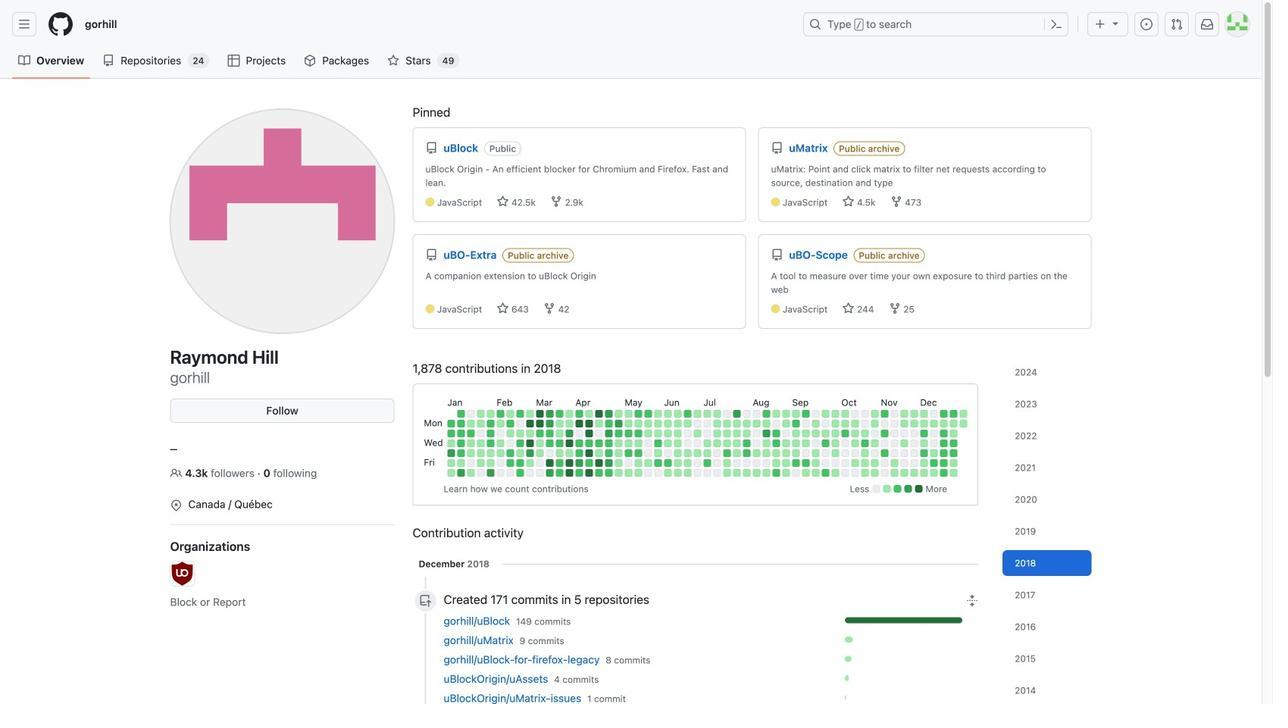 Task type: describe. For each thing, give the bounding box(es) containing it.
1 horizontal spatial repo image
[[426, 249, 438, 261]]

git pull request image
[[1171, 18, 1183, 30]]

location image
[[170, 499, 182, 512]]

triangle down image
[[1110, 17, 1122, 29]]

Follow gorhill submit
[[170, 399, 394, 423]]

2 horizontal spatial repo image
[[771, 249, 783, 261]]

1% of commits in december were made to ublockorigin/umatrix-issues image
[[845, 695, 979, 701]]

@ublockorigin image
[[170, 562, 194, 586]]

3% of commits in december were made to ublockorigin/uassets image
[[845, 675, 979, 681]]

stars image for right repo icon
[[842, 302, 855, 315]]

forks image
[[550, 196, 563, 208]]

people image
[[170, 467, 182, 479]]



Task type: vqa. For each thing, say whether or not it's contained in the screenshot.
'command palette' icon
yes



Task type: locate. For each thing, give the bounding box(es) containing it.
stars image for repo icon to the middle
[[497, 302, 509, 315]]

package image
[[304, 55, 316, 67]]

plus image
[[1094, 18, 1106, 30]]

stars image for second repo image from the right
[[497, 196, 509, 208]]

homepage image
[[49, 12, 73, 36]]

home location: canada / québec element
[[170, 493, 394, 512]]

1 horizontal spatial stars image
[[842, 196, 855, 208]]

0 horizontal spatial stars image
[[497, 302, 509, 315]]

0 horizontal spatial repo image
[[426, 142, 438, 154]]

88% of commits in december were made to gorhill/ublock image
[[845, 617, 979, 623], [845, 617, 962, 623]]

collapse image
[[966, 595, 979, 607]]

1 vertical spatial stars image
[[842, 302, 855, 315]]

star image
[[387, 55, 400, 67]]

5% of commits in december were made to gorhill/ublock-for-firefox-legacy image
[[845, 656, 979, 662]]

stars image for second repo image
[[842, 196, 855, 208]]

grid
[[422, 393, 970, 479]]

table image
[[228, 55, 240, 67]]

5% of commits in december were made to gorhill/ublock-for-firefox-legacy image
[[845, 656, 852, 662]]

cell
[[457, 410, 465, 418], [467, 410, 475, 418], [477, 410, 485, 418], [487, 410, 494, 418], [497, 410, 504, 418], [506, 410, 514, 418], [516, 410, 524, 418], [526, 410, 534, 418], [536, 410, 544, 418], [546, 410, 553, 418], [556, 410, 563, 418], [566, 410, 573, 418], [575, 410, 583, 418], [585, 410, 593, 418], [595, 410, 603, 418], [605, 410, 613, 418], [615, 410, 622, 418], [625, 410, 632, 418], [635, 410, 642, 418], [644, 410, 652, 418], [654, 410, 662, 418], [664, 410, 672, 418], [674, 410, 682, 418], [684, 410, 691, 418], [694, 410, 701, 418], [704, 410, 711, 418], [713, 410, 721, 418], [723, 410, 731, 418], [733, 410, 741, 418], [743, 410, 751, 418], [753, 410, 760, 418], [763, 410, 770, 418], [773, 410, 780, 418], [782, 410, 790, 418], [792, 410, 800, 418], [802, 410, 810, 418], [812, 410, 819, 418], [822, 410, 829, 418], [832, 410, 839, 418], [841, 410, 849, 418], [851, 410, 859, 418], [861, 410, 869, 418], [871, 410, 879, 418], [881, 410, 888, 418], [891, 410, 898, 418], [901, 410, 908, 418], [910, 410, 918, 418], [920, 410, 928, 418], [930, 410, 938, 418], [940, 410, 948, 418], [950, 410, 957, 418], [960, 410, 967, 418], [447, 420, 455, 427], [457, 420, 465, 427], [467, 420, 475, 427], [477, 420, 485, 427], [487, 420, 494, 427], [497, 420, 504, 427], [506, 420, 514, 427], [516, 420, 524, 427], [526, 420, 534, 427], [536, 420, 544, 427], [546, 420, 553, 427], [556, 420, 563, 427], [566, 420, 573, 427], [575, 420, 583, 427], [585, 420, 593, 427], [595, 420, 603, 427], [605, 420, 613, 427], [615, 420, 622, 427], [625, 420, 632, 427], [635, 420, 642, 427], [644, 420, 652, 427], [654, 420, 662, 427], [664, 420, 672, 427], [674, 420, 682, 427], [684, 420, 691, 427], [694, 420, 701, 427], [704, 420, 711, 427], [713, 420, 721, 427], [723, 420, 731, 427], [733, 420, 741, 427], [743, 420, 751, 427], [753, 420, 760, 427], [763, 420, 770, 427], [773, 420, 780, 427], [782, 420, 790, 427], [792, 420, 800, 427], [802, 420, 810, 427], [812, 420, 819, 427], [822, 420, 829, 427], [832, 420, 839, 427], [841, 420, 849, 427], [851, 420, 859, 427], [861, 420, 869, 427], [871, 420, 879, 427], [881, 420, 888, 427], [891, 420, 898, 427], [901, 420, 908, 427], [910, 420, 918, 427], [920, 420, 928, 427], [930, 420, 938, 427], [940, 420, 948, 427], [950, 420, 957, 427], [960, 420, 967, 427], [447, 430, 455, 437], [457, 430, 465, 437], [467, 430, 475, 437], [477, 430, 485, 437], [487, 430, 494, 437], [497, 430, 504, 437], [506, 430, 514, 437], [516, 430, 524, 437], [526, 430, 534, 437], [536, 430, 544, 437], [546, 430, 553, 437], [556, 430, 563, 437], [566, 430, 573, 437], [575, 430, 583, 437], [585, 430, 593, 437], [595, 430, 603, 437], [605, 430, 613, 437], [615, 430, 622, 437], [625, 430, 632, 437], [635, 430, 642, 437], [644, 430, 652, 437], [654, 430, 662, 437], [664, 430, 672, 437], [674, 430, 682, 437], [684, 430, 691, 437], [694, 430, 701, 437], [704, 430, 711, 437], [713, 430, 721, 437], [723, 430, 731, 437], [733, 430, 741, 437], [743, 430, 751, 437], [753, 430, 760, 437], [763, 430, 770, 437], [773, 430, 780, 437], [782, 430, 790, 437], [792, 430, 800, 437], [802, 430, 810, 437], [812, 430, 819, 437], [822, 430, 829, 437], [832, 430, 839, 437], [841, 430, 849, 437], [851, 430, 859, 437], [861, 430, 869, 437], [871, 430, 879, 437], [881, 430, 888, 437], [891, 430, 898, 437], [901, 430, 908, 437], [910, 430, 918, 437], [920, 430, 928, 437], [930, 430, 938, 437], [940, 430, 948, 437], [950, 430, 957, 437], [447, 440, 455, 447], [457, 440, 465, 447], [467, 440, 475, 447], [477, 440, 485, 447], [487, 440, 494, 447], [497, 440, 504, 447], [506, 440, 514, 447], [516, 440, 524, 447], [526, 440, 534, 447], [536, 440, 544, 447], [546, 440, 553, 447], [556, 440, 563, 447], [566, 440, 573, 447], [575, 440, 583, 447], [585, 440, 593, 447], [595, 440, 603, 447], [605, 440, 613, 447], [615, 440, 622, 447], [625, 440, 632, 447], [635, 440, 642, 447], [644, 440, 652, 447], [654, 440, 662, 447], [664, 440, 672, 447], [674, 440, 682, 447], [684, 440, 691, 447], [694, 440, 701, 447], [704, 440, 711, 447], [713, 440, 721, 447], [723, 440, 731, 447], [733, 440, 741, 447], [743, 440, 751, 447], [753, 440, 760, 447], [763, 440, 770, 447], [773, 440, 780, 447], [782, 440, 790, 447], [792, 440, 800, 447], [802, 440, 810, 447], [812, 440, 819, 447], [822, 440, 829, 447], [832, 440, 839, 447], [841, 440, 849, 447], [851, 440, 859, 447], [861, 440, 869, 447], [871, 440, 879, 447], [881, 440, 888, 447], [891, 440, 898, 447], [901, 440, 908, 447], [910, 440, 918, 447], [920, 440, 928, 447], [930, 440, 938, 447], [940, 440, 948, 447], [950, 440, 957, 447], [447, 449, 455, 457], [457, 449, 465, 457], [467, 449, 475, 457], [477, 449, 485, 457], [487, 449, 494, 457], [497, 449, 504, 457], [506, 449, 514, 457], [516, 449, 524, 457], [526, 449, 534, 457], [536, 449, 544, 457], [546, 449, 553, 457], [556, 449, 563, 457], [566, 449, 573, 457], [575, 449, 583, 457], [585, 449, 593, 457], [595, 449, 603, 457], [605, 449, 613, 457], [615, 449, 622, 457], [625, 449, 632, 457], [635, 449, 642, 457], [644, 449, 652, 457], [654, 449, 662, 457], [664, 449, 672, 457], [674, 449, 682, 457], [684, 449, 691, 457], [694, 449, 701, 457], [704, 449, 711, 457], [713, 449, 721, 457], [723, 449, 731, 457], [733, 449, 741, 457], [743, 449, 751, 457], [753, 449, 760, 457], [763, 449, 770, 457], [773, 449, 780, 457], [782, 449, 790, 457], [792, 449, 800, 457], [802, 449, 810, 457], [812, 449, 819, 457], [822, 449, 829, 457], [832, 449, 839, 457], [841, 449, 849, 457], [851, 449, 859, 457], [861, 449, 869, 457], [871, 449, 879, 457], [881, 449, 888, 457], [891, 449, 898, 457], [901, 449, 908, 457], [910, 449, 918, 457], [920, 449, 928, 457], [930, 449, 938, 457], [940, 449, 948, 457], [950, 449, 957, 457], [447, 459, 455, 467], [457, 459, 465, 467], [467, 459, 475, 467], [477, 459, 485, 467], [487, 459, 494, 467], [497, 459, 504, 467], [506, 459, 514, 467], [516, 459, 524, 467], [526, 459, 534, 467], [536, 459, 544, 467], [546, 459, 553, 467], [556, 459, 563, 467], [566, 459, 573, 467], [575, 459, 583, 467], [585, 459, 593, 467], [595, 459, 603, 467], [605, 459, 613, 467], [615, 459, 622, 467], [625, 459, 632, 467], [635, 459, 642, 467], [644, 459, 652, 467], [654, 459, 662, 467], [664, 459, 672, 467], [674, 459, 682, 467], [684, 459, 691, 467], [694, 459, 701, 467], [704, 459, 711, 467], [713, 459, 721, 467], [723, 459, 731, 467], [733, 459, 741, 467], [743, 459, 751, 467], [753, 459, 760, 467], [763, 459, 770, 467], [773, 459, 780, 467], [782, 459, 790, 467], [792, 459, 800, 467], [802, 459, 810, 467], [812, 459, 819, 467], [822, 459, 829, 467], [832, 459, 839, 467], [841, 459, 849, 467], [851, 459, 859, 467], [861, 459, 869, 467], [871, 459, 879, 467], [881, 459, 888, 467], [891, 459, 898, 467], [901, 459, 908, 467], [910, 459, 918, 467], [920, 459, 928, 467], [930, 459, 938, 467], [940, 459, 948, 467], [950, 459, 957, 467], [447, 469, 455, 477], [457, 469, 465, 477], [467, 469, 475, 477], [477, 469, 485, 477], [487, 469, 494, 477], [497, 469, 504, 477], [506, 469, 514, 477], [516, 469, 524, 477], [526, 469, 534, 477], [536, 469, 544, 477], [546, 469, 553, 477], [556, 469, 563, 477], [566, 469, 573, 477], [575, 469, 583, 477], [585, 469, 593, 477], [595, 469, 603, 477], [605, 469, 613, 477], [615, 469, 622, 477], [625, 469, 632, 477], [635, 469, 642, 477], [644, 469, 652, 477], [654, 469, 662, 477], [664, 469, 672, 477], [674, 469, 682, 477], [684, 469, 691, 477], [694, 469, 701, 477], [704, 469, 711, 477], [713, 469, 721, 477], [723, 469, 731, 477], [733, 469, 741, 477], [743, 469, 751, 477], [753, 469, 760, 477], [763, 469, 770, 477], [773, 469, 780, 477], [782, 469, 790, 477], [792, 469, 800, 477], [802, 469, 810, 477], [812, 469, 819, 477], [822, 469, 829, 477], [832, 469, 839, 477], [841, 469, 849, 477], [851, 469, 859, 477], [861, 469, 869, 477], [871, 469, 879, 477], [881, 469, 888, 477], [891, 469, 898, 477], [901, 469, 908, 477], [910, 469, 918, 477], [920, 469, 928, 477], [930, 469, 938, 477], [940, 469, 948, 477], [950, 469, 957, 477]]

book image
[[18, 55, 30, 67]]

1 vertical spatial stars image
[[497, 302, 509, 315]]

issue opened image
[[1141, 18, 1153, 30]]

0 horizontal spatial stars image
[[497, 196, 509, 208]]

1 horizontal spatial stars image
[[842, 302, 855, 315]]

0 vertical spatial stars image
[[842, 196, 855, 208]]

1 horizontal spatial repo image
[[771, 142, 783, 154]]

3% of commits in december were made to ublockorigin/uassets image
[[845, 675, 849, 681]]

0 horizontal spatial repo image
[[102, 55, 115, 67]]

1 repo image from the left
[[426, 142, 438, 154]]

notifications image
[[1201, 18, 1213, 30]]

view gorhill's full-sized avatar image
[[170, 109, 394, 333]]

forks image
[[890, 196, 902, 208], [544, 302, 556, 315], [889, 302, 901, 315]]

repo image
[[426, 142, 438, 154], [771, 142, 783, 154]]

6% of commits in december were made to gorhill/umatrix image
[[845, 637, 979, 643], [845, 637, 853, 643]]

stars image
[[842, 196, 855, 208], [497, 302, 509, 315]]

repo image
[[102, 55, 115, 67], [426, 249, 438, 261], [771, 249, 783, 261]]

repo push image
[[419, 595, 432, 607]]

0 vertical spatial stars image
[[497, 196, 509, 208]]

stars image
[[497, 196, 509, 208], [842, 302, 855, 315]]

6% of commits in december were made to gorhill/umatrix image up 5% of commits in december were made to gorhill/ublock-for-firefox-legacy image
[[845, 637, 979, 643]]

2 repo image from the left
[[771, 142, 783, 154]]

command palette image
[[1050, 18, 1063, 30]]

6% of commits in december were made to gorhill/umatrix image up 5% of commits in december were made to gorhill/ublock-for-firefox-legacy icon
[[845, 637, 853, 643]]



